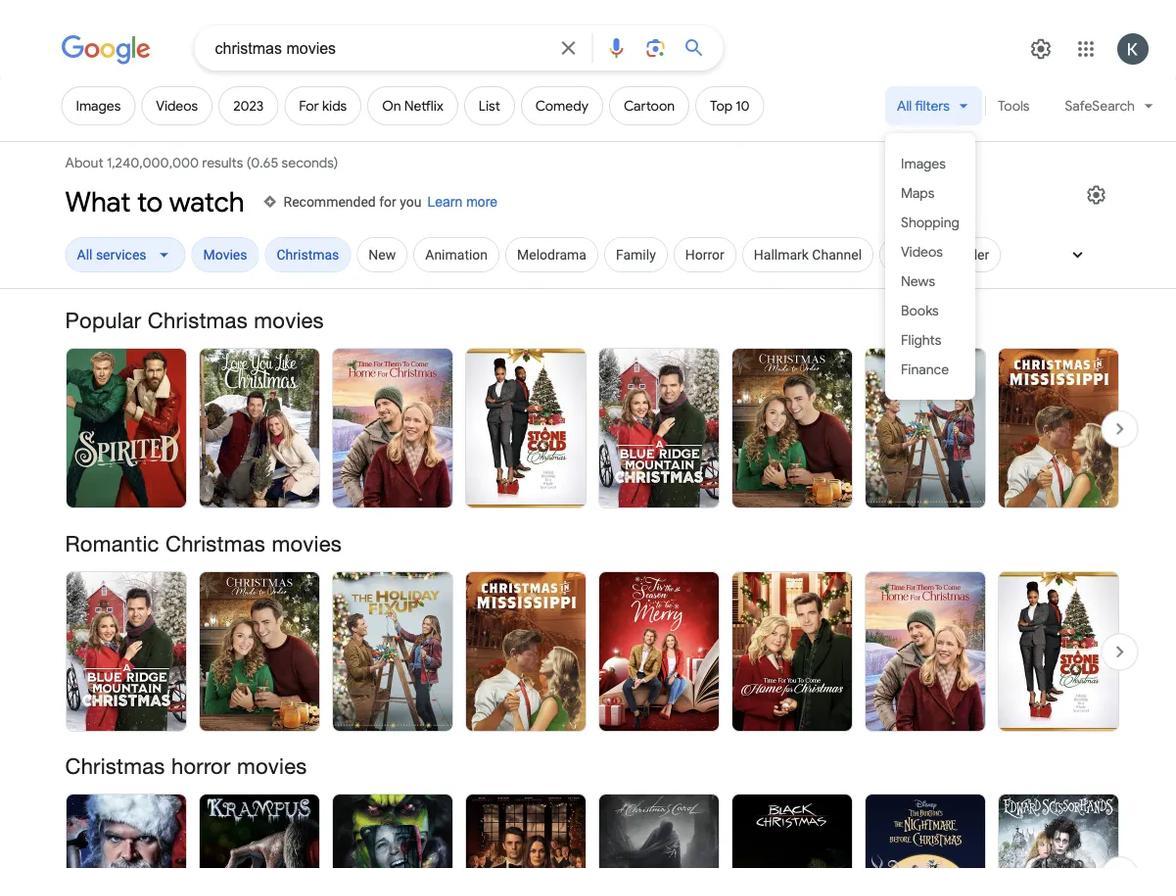 Task type: vqa. For each thing, say whether or not it's contained in the screenshot.
265
no



Task type: locate. For each thing, give the bounding box(es) containing it.
0 vertical spatial videos link
[[141, 86, 213, 125]]

videos link
[[141, 86, 213, 125], [886, 237, 976, 267]]

channel
[[813, 246, 862, 263]]

0 horizontal spatial images
[[76, 97, 121, 114]]

0 vertical spatial videos
[[156, 97, 198, 114]]

images link up the maps
[[886, 149, 976, 178]]

filters
[[915, 97, 950, 114]]

all inside popup button
[[77, 246, 93, 263]]

flights link
[[886, 325, 976, 355]]

menu
[[886, 133, 976, 400]]

0 vertical spatial images
[[76, 97, 121, 114]]

images link down google image
[[61, 86, 136, 125]]

top
[[710, 97, 733, 114]]

safesearch button
[[1054, 86, 1166, 133]]

movies
[[203, 246, 247, 263]]

for kids
[[299, 97, 347, 114]]

movies for romantic christmas movies
[[272, 531, 342, 556]]

videos link up 1,240,000,000
[[141, 86, 213, 125]]

books
[[901, 302, 939, 319]]

add for kids element
[[299, 97, 347, 114]]

videos link down shopping
[[886, 237, 976, 267]]

about 1,240,000,000 results (0.65 seconds)
[[65, 154, 342, 171]]

images down google image
[[76, 97, 121, 114]]

1,240,000,000
[[107, 154, 199, 171]]

hallmark channel button
[[743, 237, 874, 276]]

christmas
[[277, 246, 339, 263], [148, 308, 248, 333], [166, 531, 266, 556], [65, 754, 165, 778]]

1 horizontal spatial all
[[898, 97, 913, 114]]

tools button
[[990, 86, 1039, 125]]

2 vertical spatial movies
[[237, 754, 307, 778]]

comedy link
[[521, 86, 604, 125]]

1 horizontal spatial images link
[[886, 149, 976, 178]]

animation button
[[414, 237, 500, 276]]

christmas button
[[265, 237, 351, 276]]

all left services
[[77, 246, 93, 263]]

0 horizontal spatial videos
[[156, 97, 198, 114]]

movies button
[[192, 237, 259, 276]]

0 horizontal spatial videos link
[[141, 86, 213, 125]]

learn
[[428, 194, 463, 209]]

1 vertical spatial all
[[77, 246, 93, 263]]

2023
[[233, 97, 264, 114]]

christmas horror movies
[[65, 754, 307, 778]]

seconds)
[[282, 154, 338, 171]]

you
[[400, 194, 422, 210]]

hallmark channel
[[754, 246, 862, 263]]

videos
[[156, 97, 198, 114], [901, 243, 943, 260]]

1 horizontal spatial images
[[901, 155, 946, 172]]

christmas horror movies heading
[[65, 753, 1119, 780]]

0 vertical spatial images link
[[61, 86, 136, 125]]

learn more link
[[428, 192, 498, 212]]

1 horizontal spatial videos link
[[886, 237, 976, 267]]

(0.65
[[247, 154, 279, 171]]

horror
[[171, 754, 231, 778]]

all services
[[77, 246, 147, 263]]

videos up news
[[901, 243, 943, 260]]

animation
[[425, 246, 488, 263]]

1 vertical spatial images link
[[886, 149, 976, 178]]

videos inside 'menu'
[[901, 243, 943, 260]]

family button
[[605, 237, 668, 276]]

1 horizontal spatial videos
[[901, 243, 943, 260]]

None search field
[[0, 24, 724, 71]]

add cartoon element
[[624, 97, 675, 114]]

all
[[898, 97, 913, 114], [77, 246, 93, 263]]

movies inside "heading"
[[237, 754, 307, 778]]

romantic christmas movies
[[65, 531, 342, 556]]

top 10 link
[[696, 86, 765, 125]]

images for maps
[[901, 155, 946, 172]]

images up the maps
[[901, 155, 946, 172]]

videos up 1,240,000,000
[[156, 97, 198, 114]]

news link
[[886, 267, 976, 296]]

1 vertical spatial movies
[[272, 531, 342, 556]]

0 horizontal spatial images link
[[61, 86, 136, 125]]

0 horizontal spatial all
[[77, 246, 93, 263]]

1 vertical spatial images
[[901, 155, 946, 172]]

family
[[616, 246, 656, 263]]

maps
[[901, 184, 935, 201]]

list
[[479, 97, 500, 114]]

all left filters
[[898, 97, 913, 114]]

news
[[901, 272, 936, 290]]

images
[[76, 97, 121, 114], [901, 155, 946, 172]]

christmas inside button
[[277, 246, 339, 263]]

cartoon link
[[609, 86, 690, 125]]

1 vertical spatial videos link
[[886, 237, 976, 267]]

search by image image
[[644, 36, 668, 60]]

0 vertical spatial all
[[898, 97, 913, 114]]

0 vertical spatial movies
[[254, 308, 324, 333]]

2023 link
[[219, 86, 279, 125]]

all for all filters
[[898, 97, 913, 114]]

1 vertical spatial videos
[[901, 243, 943, 260]]

watch
[[169, 185, 244, 219]]

movies
[[254, 308, 324, 333], [272, 531, 342, 556], [237, 754, 307, 778]]

recommended for you learn more
[[284, 194, 498, 210]]

list link
[[464, 86, 515, 125]]

images for videos
[[76, 97, 121, 114]]

all inside dropdown button
[[898, 97, 913, 114]]

cartoon
[[624, 97, 675, 114]]

hallmark
[[754, 246, 809, 263]]

melodrama button
[[506, 237, 599, 276]]

shopping
[[901, 214, 960, 231]]

free
[[892, 246, 918, 263]]

for
[[379, 194, 397, 210]]

images link
[[61, 86, 136, 125], [886, 149, 976, 178]]

shopping link
[[886, 208, 976, 237]]



Task type: describe. For each thing, give the bounding box(es) containing it.
kids
[[322, 97, 347, 114]]

search by voice image
[[605, 36, 629, 60]]

images link for videos
[[61, 86, 136, 125]]

Search search field
[[215, 37, 545, 62]]

thriller button
[[936, 237, 1002, 276]]

add comedy element
[[536, 97, 589, 114]]

add top 10 element
[[710, 97, 750, 114]]

all filters
[[898, 97, 950, 114]]

romantic
[[65, 531, 159, 556]]

add 2023 element
[[233, 97, 264, 114]]

popular
[[65, 308, 142, 333]]

on netflix link
[[368, 86, 458, 125]]

romantic christmas movies heading
[[65, 530, 1119, 557]]

menu containing images
[[886, 133, 976, 400]]

new
[[369, 246, 396, 263]]

horror
[[686, 246, 725, 263]]

new button
[[357, 237, 408, 276]]

popular christmas movies heading
[[65, 307, 1119, 334]]

comedy
[[536, 97, 589, 114]]

images link for maps
[[886, 149, 976, 178]]

what
[[65, 185, 131, 219]]

thriller
[[948, 246, 990, 263]]

horror button
[[674, 237, 737, 276]]

tools
[[998, 97, 1030, 114]]

christmas inside "heading"
[[65, 754, 165, 778]]

for
[[299, 97, 319, 114]]

top 10
[[710, 97, 750, 114]]

books link
[[886, 296, 976, 325]]

services
[[96, 246, 147, 263]]

movies for popular christmas movies
[[254, 308, 324, 333]]

all services button
[[65, 237, 186, 276]]

safesearch
[[1066, 97, 1136, 114]]

maps link
[[886, 178, 976, 208]]

finance link
[[886, 355, 976, 384]]

on netflix
[[382, 97, 444, 114]]

google image
[[61, 35, 151, 65]]

on
[[382, 97, 401, 114]]

videos for right the videos link
[[901, 243, 943, 260]]

results
[[202, 154, 243, 171]]

10
[[736, 97, 750, 114]]

flights
[[901, 331, 942, 348]]

add list element
[[479, 97, 500, 114]]

netflix
[[404, 97, 444, 114]]

free button
[[880, 237, 930, 276]]

to
[[137, 185, 163, 219]]

all for all services
[[77, 246, 93, 263]]

what to watch heading
[[65, 184, 244, 219]]

all filters button
[[886, 86, 983, 133]]

more
[[467, 194, 498, 209]]

what to watch
[[65, 185, 244, 219]]

about
[[65, 154, 104, 171]]

videos for the videos link to the left
[[156, 97, 198, 114]]

for kids link
[[284, 86, 362, 125]]

movies for christmas horror movies
[[237, 754, 307, 778]]

add on netflix element
[[382, 97, 444, 114]]

finance
[[901, 361, 949, 378]]

melodrama
[[517, 246, 587, 263]]

popular christmas movies
[[65, 308, 324, 333]]

recommended
[[284, 194, 376, 210]]



